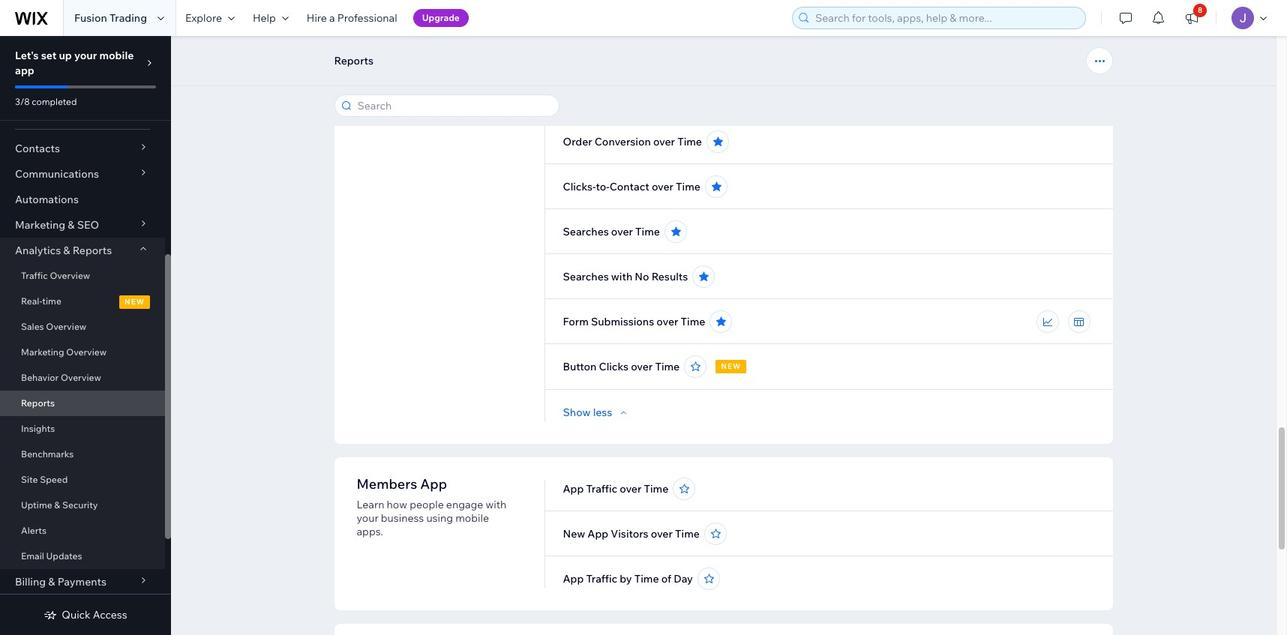 Task type: locate. For each thing, give the bounding box(es) containing it.
sales overview
[[21, 321, 86, 332]]

3/8 completed
[[15, 96, 77, 107]]

1 vertical spatial reports
[[73, 244, 112, 257]]

0 horizontal spatial with
[[486, 498, 507, 512]]

0 horizontal spatial reports
[[21, 398, 55, 409]]

0 vertical spatial your
[[74, 49, 97, 62]]

let's
[[15, 49, 39, 62]]

uptime
[[21, 500, 52, 511]]

access
[[93, 608, 127, 622]]

searches for with
[[563, 270, 609, 284]]

traffic left the by
[[586, 572, 618, 586]]

members
[[357, 476, 417, 493]]

2 vertical spatial searches
[[563, 270, 609, 284]]

contacts button
[[0, 136, 165, 161]]

& inside billing & payments popup button
[[48, 575, 55, 589]]

billing & payments button
[[0, 569, 165, 595]]

behavior overview
[[21, 372, 101, 383]]

0 vertical spatial new
[[125, 297, 145, 307]]

marketing inside dropdown button
[[15, 218, 65, 232]]

& left "seo"
[[68, 218, 75, 232]]

1 vertical spatial traffic
[[586, 482, 618, 496]]

2 vertical spatial reports
[[21, 398, 55, 409]]

time right contact
[[676, 180, 701, 194]]

mobile
[[99, 49, 134, 62], [455, 512, 489, 525]]

2 horizontal spatial reports
[[334, 54, 374, 68]]

marketing up analytics
[[15, 218, 65, 232]]

hire a professional
[[307, 11, 397, 25]]

email updates
[[21, 551, 82, 562]]

& right uptime
[[54, 500, 60, 511]]

& inside the analytics & reports popup button
[[63, 244, 70, 257]]

2 vertical spatial traffic
[[586, 572, 618, 586]]

traffic for app traffic over time
[[586, 482, 618, 496]]

mobile right using
[[455, 512, 489, 525]]

0 vertical spatial reports
[[334, 54, 374, 68]]

searches up 'form'
[[563, 270, 609, 284]]

with inside members app learn how people engage with your business using mobile apps.
[[486, 498, 507, 512]]

visitors
[[611, 527, 649, 541]]

sales overview link
[[0, 314, 165, 340]]

overview
[[50, 270, 90, 281], [46, 321, 86, 332], [66, 347, 107, 358], [61, 372, 101, 383]]

email updates link
[[0, 544, 165, 569]]

& inside uptime & security link
[[54, 500, 60, 511]]

searches
[[584, 90, 630, 104], [563, 225, 609, 239], [563, 270, 609, 284]]

overview inside "link"
[[66, 347, 107, 358]]

traffic up visitors
[[586, 482, 618, 496]]

upgrade button
[[413, 9, 469, 27]]

marketing for marketing overview
[[21, 347, 64, 358]]

1 vertical spatial marketing
[[21, 347, 64, 358]]

0 vertical spatial marketing
[[15, 218, 65, 232]]

members app learn how people engage with your business using mobile apps.
[[357, 476, 507, 539]]

1 horizontal spatial new
[[721, 362, 741, 371]]

your left how
[[357, 512, 379, 525]]

mobile inside members app learn how people engage with your business using mobile apps.
[[455, 512, 489, 525]]

real-
[[21, 296, 42, 307]]

alerts
[[21, 525, 47, 536]]

reports button
[[327, 50, 381, 72]]

time
[[678, 135, 702, 149], [676, 180, 701, 194], [635, 225, 660, 239], [681, 315, 705, 329], [655, 360, 680, 374], [644, 482, 669, 496], [675, 527, 700, 541], [634, 572, 659, 586]]

with right the engage at the left
[[486, 498, 507, 512]]

top searches
[[563, 90, 630, 104]]

time right conversion
[[678, 135, 702, 149]]

1 vertical spatial searches
[[563, 225, 609, 239]]

fusion trading
[[74, 11, 147, 25]]

& inside marketing & seo dropdown button
[[68, 218, 75, 232]]

your right up
[[74, 49, 97, 62]]

with
[[611, 270, 633, 284], [486, 498, 507, 512]]

overview down "marketing overview" "link"
[[61, 372, 101, 383]]

engage
[[446, 498, 483, 512]]

your inside members app learn how people engage with your business using mobile apps.
[[357, 512, 379, 525]]

of
[[661, 572, 672, 586]]

traffic down analytics
[[21, 270, 48, 281]]

marketing for marketing & seo
[[15, 218, 65, 232]]

& right billing
[[48, 575, 55, 589]]

marketing inside "link"
[[21, 347, 64, 358]]

app traffic over time
[[563, 482, 669, 496]]

hire a professional link
[[298, 0, 406, 36]]

quick access button
[[44, 608, 127, 622]]

a
[[329, 11, 335, 25]]

traffic
[[21, 270, 48, 281], [586, 482, 618, 496], [586, 572, 618, 586]]

reports for reports link
[[21, 398, 55, 409]]

&
[[68, 218, 75, 232], [63, 244, 70, 257], [54, 500, 60, 511], [48, 575, 55, 589]]

reports up insights on the bottom of page
[[21, 398, 55, 409]]

time left the of
[[634, 572, 659, 586]]

0 vertical spatial traffic
[[21, 270, 48, 281]]

how
[[387, 498, 407, 512]]

1 vertical spatial mobile
[[455, 512, 489, 525]]

to-
[[596, 180, 610, 194]]

communications
[[15, 167, 99, 181]]

alerts link
[[0, 518, 165, 544]]

mobile inside let's set up your mobile app
[[99, 49, 134, 62]]

speed
[[40, 474, 68, 485]]

searches right top
[[584, 90, 630, 104]]

app up people
[[420, 476, 447, 493]]

marketing up behavior
[[21, 347, 64, 358]]

your inside let's set up your mobile app
[[74, 49, 97, 62]]

your
[[74, 49, 97, 62], [357, 512, 379, 525]]

& down marketing & seo
[[63, 244, 70, 257]]

1 horizontal spatial reports
[[73, 244, 112, 257]]

0 horizontal spatial your
[[74, 49, 97, 62]]

over
[[653, 135, 675, 149], [652, 180, 674, 194], [611, 225, 633, 239], [657, 315, 678, 329], [631, 360, 653, 374], [620, 482, 642, 496], [651, 527, 673, 541]]

& for marketing
[[68, 218, 75, 232]]

1 horizontal spatial with
[[611, 270, 633, 284]]

app inside members app learn how people engage with your business using mobile apps.
[[420, 476, 447, 493]]

1 horizontal spatial mobile
[[455, 512, 489, 525]]

reports inside reports "button"
[[334, 54, 374, 68]]

day
[[674, 572, 693, 586]]

overview for traffic overview
[[50, 270, 90, 281]]

traffic overview
[[21, 270, 90, 281]]

0 horizontal spatial mobile
[[99, 49, 134, 62]]

overview up marketing overview on the bottom left of page
[[46, 321, 86, 332]]

behavior
[[21, 372, 59, 383]]

learn
[[357, 498, 384, 512]]

reports down "seo"
[[73, 244, 112, 257]]

reports down hire a professional link
[[334, 54, 374, 68]]

searches down clicks-
[[563, 225, 609, 239]]

mobile down fusion trading
[[99, 49, 134, 62]]

0 horizontal spatial new
[[125, 297, 145, 307]]

using
[[426, 512, 453, 525]]

app traffic by time of day
[[563, 572, 693, 586]]

submissions
[[591, 315, 654, 329]]

1 vertical spatial with
[[486, 498, 507, 512]]

overview down the 'sales overview' link
[[66, 347, 107, 358]]

& for uptime
[[54, 500, 60, 511]]

uptime & security link
[[0, 493, 165, 518]]

overview down analytics & reports
[[50, 270, 90, 281]]

new
[[125, 297, 145, 307], [721, 362, 741, 371]]

payments
[[57, 575, 106, 589]]

button
[[563, 360, 597, 374]]

reports inside reports link
[[21, 398, 55, 409]]

marketing overview
[[21, 347, 107, 358]]

over right submissions
[[657, 315, 678, 329]]

3/8
[[15, 96, 30, 107]]

1 horizontal spatial your
[[357, 512, 379, 525]]

app
[[420, 476, 447, 493], [563, 482, 584, 496], [588, 527, 609, 541], [563, 572, 584, 586]]

with left 'no'
[[611, 270, 633, 284]]

0 vertical spatial mobile
[[99, 49, 134, 62]]

1 vertical spatial your
[[357, 512, 379, 525]]

email
[[21, 551, 44, 562]]

security
[[62, 500, 98, 511]]

clicks-to-contact over time
[[563, 180, 701, 194]]



Task type: describe. For each thing, give the bounding box(es) containing it.
marketing overview link
[[0, 340, 165, 365]]

marketing & seo
[[15, 218, 99, 232]]

time up new app visitors over time
[[644, 482, 669, 496]]

searches for over
[[563, 225, 609, 239]]

overview for sales overview
[[46, 321, 86, 332]]

button clicks over time
[[563, 360, 680, 374]]

insights link
[[0, 416, 165, 442]]

billing
[[15, 575, 46, 589]]

clicks
[[599, 360, 629, 374]]

reports inside the analytics & reports popup button
[[73, 244, 112, 257]]

over right conversion
[[653, 135, 675, 149]]

time
[[42, 296, 61, 307]]

1 vertical spatial new
[[721, 362, 741, 371]]

analytics & reports button
[[0, 238, 165, 263]]

searches with no results
[[563, 270, 688, 284]]

over up the searches with no results
[[611, 225, 633, 239]]

insights
[[21, 423, 55, 434]]

show
[[563, 406, 591, 419]]

app
[[15, 64, 34, 77]]

& for billing
[[48, 575, 55, 589]]

Search for tools, apps, help & more... field
[[811, 8, 1081, 29]]

show less
[[563, 406, 612, 419]]

fusion
[[74, 11, 107, 25]]

updates
[[46, 551, 82, 562]]

8
[[1198, 5, 1203, 15]]

explore
[[185, 11, 222, 25]]

billing & payments
[[15, 575, 106, 589]]

searches over time
[[563, 225, 660, 239]]

sales
[[21, 321, 44, 332]]

show less button
[[563, 406, 630, 419]]

marketing & seo button
[[0, 212, 165, 238]]

hire
[[307, 11, 327, 25]]

order
[[563, 135, 592, 149]]

time up the day
[[675, 527, 700, 541]]

results
[[652, 270, 688, 284]]

reports link
[[0, 391, 165, 416]]

uptime & security
[[21, 500, 98, 511]]

clicks-
[[563, 180, 596, 194]]

conversion
[[595, 135, 651, 149]]

help
[[253, 11, 276, 25]]

automations link
[[0, 187, 165, 212]]

reports for reports "button"
[[334, 54, 374, 68]]

completed
[[32, 96, 77, 107]]

order conversion over time
[[563, 135, 702, 149]]

seo
[[77, 218, 99, 232]]

behavior overview link
[[0, 365, 165, 391]]

0 vertical spatial with
[[611, 270, 633, 284]]

app down new
[[563, 572, 584, 586]]

people
[[410, 498, 444, 512]]

contacts
[[15, 142, 60, 155]]

contact
[[610, 180, 649, 194]]

no
[[635, 270, 649, 284]]

overview for marketing overview
[[66, 347, 107, 358]]

quick access
[[62, 608, 127, 622]]

8 button
[[1176, 0, 1209, 36]]

form submissions over time
[[563, 315, 705, 329]]

time right clicks
[[655, 360, 680, 374]]

upgrade
[[422, 12, 460, 23]]

new inside sidebar element
[[125, 297, 145, 307]]

new app visitors over time
[[563, 527, 700, 541]]

time down results
[[681, 315, 705, 329]]

automations
[[15, 193, 79, 206]]

site speed link
[[0, 467, 165, 493]]

app up new
[[563, 482, 584, 496]]

overview for behavior overview
[[61, 372, 101, 383]]

communications button
[[0, 161, 165, 187]]

& for analytics
[[63, 244, 70, 257]]

top
[[563, 90, 582, 104]]

over right visitors
[[651, 527, 673, 541]]

apps.
[[357, 525, 383, 539]]

sidebar element
[[0, 36, 171, 635]]

traffic overview link
[[0, 263, 165, 289]]

time up 'no'
[[635, 225, 660, 239]]

by
[[620, 572, 632, 586]]

traffic inside "traffic overview" link
[[21, 270, 48, 281]]

professional
[[337, 11, 397, 25]]

trading
[[109, 11, 147, 25]]

real-time
[[21, 296, 61, 307]]

over right clicks
[[631, 360, 653, 374]]

traffic for app traffic by time of day
[[586, 572, 618, 586]]

0 vertical spatial searches
[[584, 90, 630, 104]]

quick
[[62, 608, 91, 622]]

over right contact
[[652, 180, 674, 194]]

help button
[[244, 0, 298, 36]]

Search field
[[353, 95, 554, 116]]

analytics & reports
[[15, 244, 112, 257]]

business
[[381, 512, 424, 525]]

new
[[563, 527, 585, 541]]

let's set up your mobile app
[[15, 49, 134, 77]]

less
[[593, 406, 612, 419]]

site
[[21, 474, 38, 485]]

set
[[41, 49, 57, 62]]

site speed
[[21, 474, 68, 485]]

over up new app visitors over time
[[620, 482, 642, 496]]

benchmarks link
[[0, 442, 165, 467]]

benchmarks
[[21, 449, 74, 460]]

app right new
[[588, 527, 609, 541]]



Task type: vqa. For each thing, say whether or not it's contained in the screenshot.
the left Posts
no



